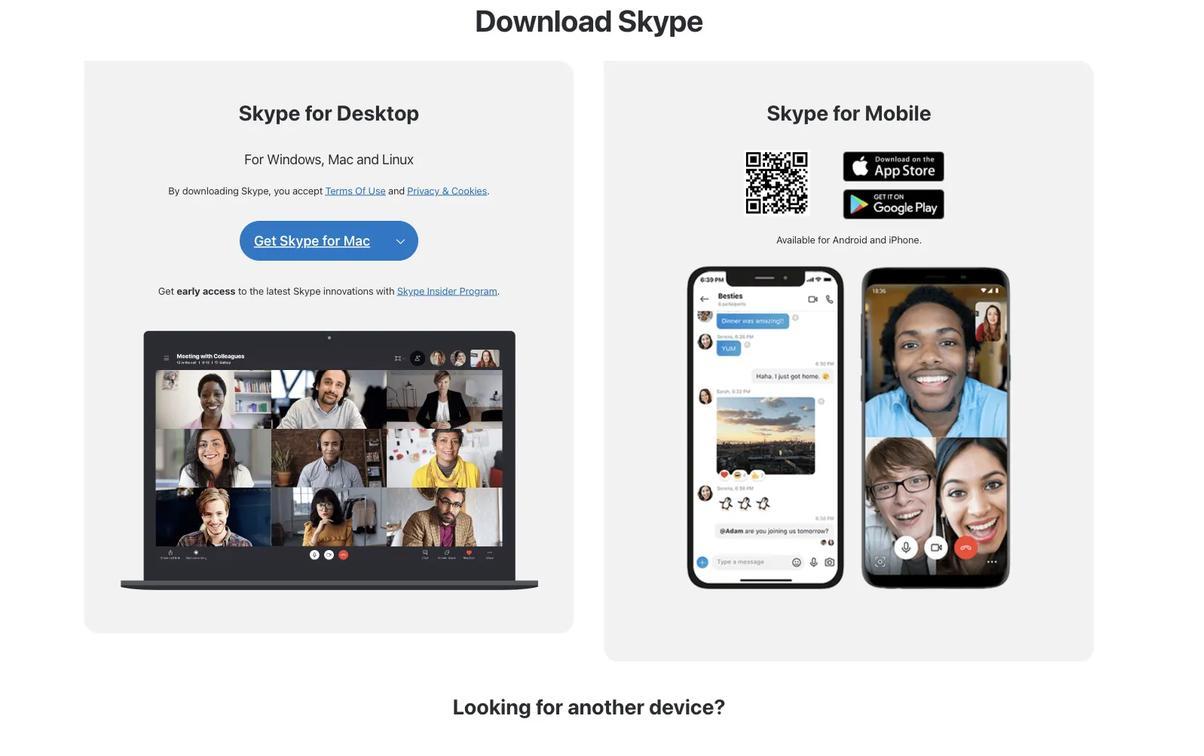 Task type: vqa. For each thing, say whether or not it's contained in the screenshot.
The "Windows,"
yes



Task type: locate. For each thing, give the bounding box(es) containing it.
for
[[305, 100, 332, 125], [833, 100, 860, 125], [322, 233, 340, 249], [818, 234, 830, 245], [536, 694, 563, 719]]

downloading
[[182, 185, 239, 196]]

the
[[249, 285, 264, 296]]

.
[[487, 185, 490, 196], [497, 285, 500, 296]]

1 vertical spatial get
[[158, 285, 174, 296]]

get skype for mac link
[[254, 232, 370, 250]]

for left the android
[[818, 234, 830, 245]]

for up for windows, mac and linux on the top of page
[[305, 100, 332, 125]]

0 horizontal spatial .
[[487, 185, 490, 196]]

for up get early access to the latest skype innovations with skype insider program .
[[322, 233, 340, 249]]

1 horizontal spatial and
[[388, 185, 405, 196]]

0 vertical spatial and
[[357, 151, 379, 167]]

looking for another device?
[[453, 694, 725, 719]]

0 vertical spatial .
[[487, 185, 490, 196]]

looking
[[453, 694, 531, 719]]

and right use
[[388, 185, 405, 196]]

to
[[238, 285, 247, 296]]

download skype
[[475, 3, 703, 38]]

get skype for mac
[[254, 233, 370, 249]]

1 vertical spatial .
[[497, 285, 500, 296]]

by downloading skype, you accept terms of use and privacy & cookies .
[[168, 185, 490, 196]]

mac down terms of use link at the left top of page
[[343, 233, 370, 249]]

get early access to the latest skype innovations with skype insider program .
[[158, 285, 500, 296]]

1 horizontal spatial get
[[254, 233, 276, 249]]

accept
[[292, 185, 323, 196]]

for for skype for desktop
[[305, 100, 332, 125]]

1 vertical spatial mac
[[343, 233, 370, 249]]

. right &
[[487, 185, 490, 196]]

get for get early access to the latest skype innovations with skype insider program .
[[158, 285, 174, 296]]

skype
[[618, 3, 703, 38], [239, 100, 300, 125], [767, 100, 829, 125], [280, 233, 319, 249], [293, 285, 321, 296], [397, 285, 424, 296]]

download skype through qr code image
[[744, 150, 810, 216]]

mac
[[328, 151, 353, 167], [343, 233, 370, 249]]

. for privacy & cookies
[[487, 185, 490, 196]]

skype insider program link
[[397, 285, 497, 296]]

get
[[254, 233, 276, 249], [158, 285, 174, 296]]

early
[[177, 285, 200, 296]]

mac up terms
[[328, 151, 353, 167]]

. right insider
[[497, 285, 500, 296]]

get for get skype for mac
[[254, 233, 276, 249]]

and for for windows, mac and linux
[[357, 151, 379, 167]]

access
[[203, 285, 235, 296]]

2 horizontal spatial and
[[870, 234, 886, 245]]

skype,
[[241, 185, 271, 196]]

and left linux
[[357, 151, 379, 167]]

0 horizontal spatial get
[[158, 285, 174, 296]]

0 vertical spatial get
[[254, 233, 276, 249]]

1 horizontal spatial .
[[497, 285, 500, 296]]

2 vertical spatial and
[[870, 234, 886, 245]]

get left the early
[[158, 285, 174, 296]]

iphone.
[[889, 234, 922, 245]]

get it on google play image
[[843, 189, 945, 219]]

for
[[244, 151, 264, 167]]

get up the
[[254, 233, 276, 249]]

mobile
[[865, 100, 931, 125]]

0 horizontal spatial and
[[357, 151, 379, 167]]

and
[[357, 151, 379, 167], [388, 185, 405, 196], [870, 234, 886, 245]]

for left the mobile
[[833, 100, 860, 125]]

for left another
[[536, 694, 563, 719]]

another
[[567, 694, 645, 719]]

of
[[355, 185, 366, 196]]

download on the appstore image
[[843, 151, 945, 182]]

with
[[376, 285, 394, 296]]

and left iphone.
[[870, 234, 886, 245]]

program
[[459, 285, 497, 296]]



Task type: describe. For each thing, give the bounding box(es) containing it.
cookies
[[451, 185, 487, 196]]

windows,
[[267, 151, 325, 167]]

terms of use link
[[325, 185, 386, 196]]

innovations
[[323, 285, 373, 296]]

skype for desktop
[[239, 100, 419, 125]]

latest
[[266, 285, 291, 296]]

android
[[833, 234, 867, 245]]

privacy
[[407, 185, 439, 196]]

for for looking for another device?
[[536, 694, 563, 719]]

skype for mobile
[[767, 100, 931, 125]]

. for skype insider program
[[497, 285, 500, 296]]

use
[[368, 185, 386, 196]]

0 vertical spatial mac
[[328, 151, 353, 167]]

for for available for android and iphone.
[[818, 234, 830, 245]]

for windows, mac and linux
[[244, 151, 414, 167]]

mac inside the get skype for mac link
[[343, 233, 370, 249]]

and for available for android and iphone.
[[870, 234, 886, 245]]

terms
[[325, 185, 353, 196]]

insider
[[427, 285, 457, 296]]

desktop
[[337, 100, 419, 125]]

you
[[274, 185, 290, 196]]

available for android and iphone.
[[776, 234, 922, 245]]

linux
[[382, 151, 414, 167]]

skype on mobile device image
[[687, 261, 1011, 593]]

for for skype for mobile
[[833, 100, 860, 125]]

available
[[776, 234, 815, 245]]

1 vertical spatial and
[[388, 185, 405, 196]]

&
[[442, 185, 449, 196]]

by
[[168, 185, 180, 196]]

device?
[[649, 694, 725, 719]]

download
[[475, 3, 612, 38]]

privacy & cookies link
[[407, 185, 487, 196]]



